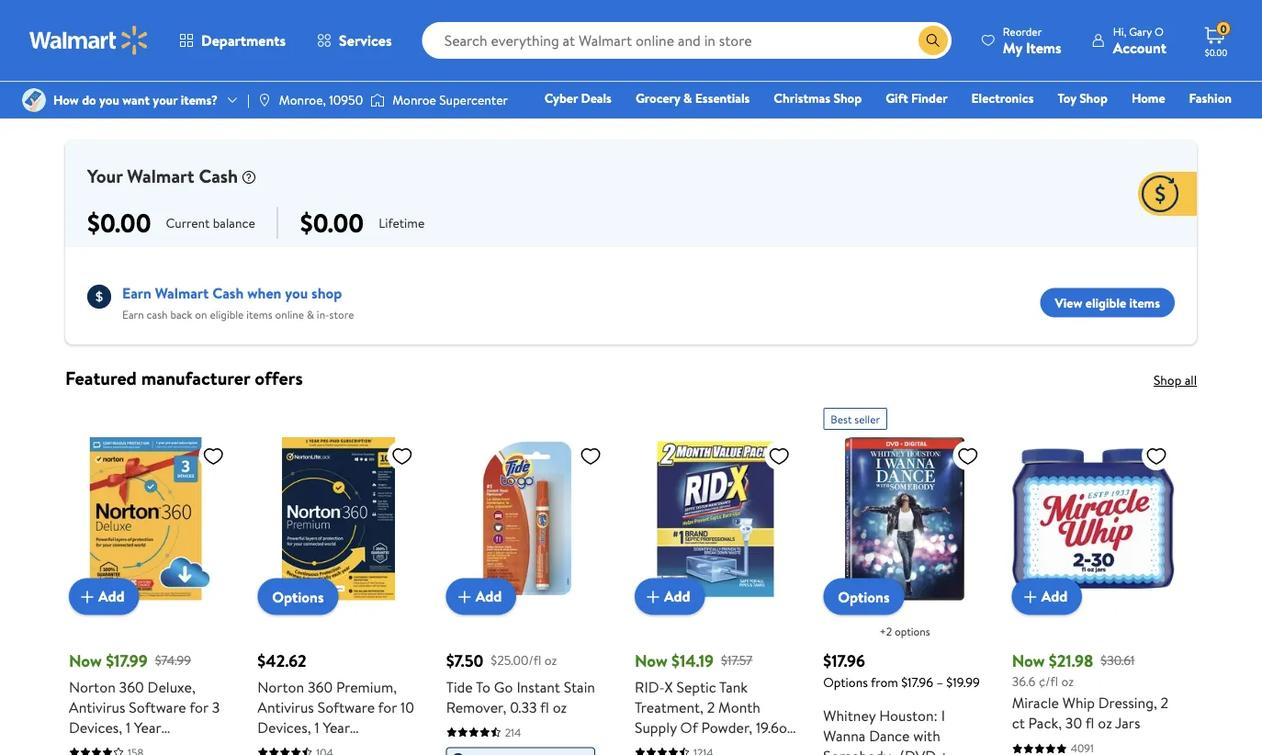 Task type: describe. For each thing, give the bounding box(es) containing it.
christmas shop
[[774, 89, 862, 107]]

grocery & essentials link
[[627, 88, 758, 108]]

$42.62
[[258, 649, 307, 672]]

devices, inside $42.62 norton 360 premium, antivirus software for 10 devices, 1 year subscripti
[[258, 717, 311, 737]]

o
[[1155, 23, 1164, 39]]

cyber deals link
[[536, 88, 620, 108]]

deluxe,
[[148, 676, 195, 697]]

whip
[[1063, 693, 1095, 713]]

–
[[937, 673, 943, 691]]

1 inside now $17.99 $74.99 norton 360 deluxe, antivirus software for 3 devices, 1 year subscripti
[[126, 717, 131, 737]]

with
[[913, 726, 941, 746]]

departments
[[201, 30, 286, 51]]

options link for norton 360 premium, antivirus software for 10 devices, 1 year subscription, pc/mac/ios/android [card] image
[[258, 578, 339, 615]]

featured
[[65, 365, 137, 391]]

devices, inside now $17.99 $74.99 norton 360 deluxe, antivirus software for 3 devices, 1 year subscripti
[[69, 717, 122, 737]]

3
[[212, 697, 220, 717]]

items inside view eligible items link
[[1129, 294, 1160, 312]]

2 inside now $14.19 $17.57 rid-x septic tank treatment, 2 month supply of powder, 19.6oz, 100% biobased
[[707, 697, 715, 717]]

product group containing now $14.19
[[635, 401, 798, 755]]

oz right ¢/fl
[[1061, 672, 1074, 690]]

|
[[247, 91, 250, 109]]

registry
[[1020, 115, 1067, 133]]

+2
[[880, 624, 892, 639]]

septic
[[677, 676, 716, 697]]

biobased
[[671, 737, 728, 755]]

whitney houston: i wanna dance with somebody- (dvd + digital copy) image
[[823, 437, 986, 600]]

2 horizontal spatial shop
[[1154, 371, 1182, 389]]

1 inside $42.62 norton 360 premium, antivirus software for 10 devices, 1 year subscripti
[[315, 717, 319, 737]]

for inside now $17.99 $74.99 norton 360 deluxe, antivirus software for 3 devices, 1 year subscripti
[[189, 697, 208, 717]]

when
[[247, 283, 281, 303]]

now for now $17.99
[[69, 649, 102, 672]]

add for now $14.19
[[664, 586, 690, 606]]

cash for your walmart cash
[[199, 163, 238, 188]]

0 vertical spatial $17.96
[[823, 649, 865, 672]]

in-
[[317, 307, 329, 322]]

1 horizontal spatial $17.96
[[901, 673, 933, 691]]

back
[[170, 307, 192, 322]]

software inside now $17.99 $74.99 norton 360 deluxe, antivirus software for 3 devices, 1 year subscripti
[[129, 697, 186, 717]]

auto
[[969, 115, 997, 133]]

want
[[122, 91, 150, 109]]

norton inside $42.62 norton 360 premium, antivirus software for 10 devices, 1 year subscripti
[[258, 676, 304, 697]]

now for now $21.98
[[1012, 649, 1045, 672]]

from
[[871, 673, 898, 691]]

on
[[195, 307, 207, 322]]

options link for whitney houston: i wanna dance with somebody- (dvd + digital copy) image
[[823, 578, 904, 615]]

add to favorites list, norton 360 deluxe, antivirus software for 3 devices, 1 year subscription, pc/mac/ios/android [digital download] image
[[202, 445, 224, 468]]

manufacturer
[[141, 365, 250, 391]]

fashion link
[[1181, 88, 1240, 108]]

2 inside now $21.98 $30.61 36.6 ¢/fl oz miracle whip dressing, 2 ct pack, 30 fl oz jars
[[1161, 693, 1169, 713]]

for inside $42.62 norton 360 premium, antivirus software for 10 devices, 1 year subscripti
[[378, 697, 397, 717]]

cyber deals
[[545, 89, 612, 107]]

your
[[87, 163, 123, 188]]

walmart+
[[1177, 115, 1232, 133]]

search icon image
[[926, 33, 941, 48]]

 image for monroe supercenter
[[370, 91, 385, 109]]

now $14.19 $17.57 rid-x septic tank treatment, 2 month supply of powder, 19.6oz, 100% biobased
[[635, 649, 797, 755]]

instant
[[517, 676, 560, 697]]

view eligible items
[[1055, 294, 1160, 312]]

somebody-
[[823, 746, 896, 755]]

electronics
[[972, 89, 1034, 107]]

now for now $14.19
[[635, 649, 668, 672]]

monroe, 10950
[[279, 91, 363, 109]]

add to cart image
[[454, 585, 476, 608]]

grocery & essentials
[[636, 89, 750, 107]]

fl inside "$7.50 $25.00/fl oz tide to go instant stain remover, 0.33 fl oz"
[[540, 697, 549, 717]]

walmart for earn
[[155, 283, 209, 303]]

premium,
[[336, 676, 397, 697]]

tank
[[719, 676, 748, 697]]

dressing,
[[1099, 693, 1157, 713]]

1 earn from the top
[[122, 283, 151, 303]]

my
[[1003, 37, 1023, 57]]

100%
[[635, 737, 667, 755]]

seller
[[855, 411, 880, 427]]

online
[[275, 307, 304, 322]]

all
[[1185, 371, 1197, 389]]

earn walmart cash when you shop earn cash back on eligible items online & in-store
[[122, 283, 354, 322]]

best seller
[[831, 411, 880, 427]]

$25.00/fl
[[491, 651, 541, 669]]

go
[[494, 676, 513, 697]]

options for whitney houston: i wanna dance with somebody- (dvd + digital copy) image
[[838, 586, 890, 607]]

shop all
[[1154, 371, 1197, 389]]

year inside $42.62 norton 360 premium, antivirus software for 10 devices, 1 year subscripti
[[323, 717, 350, 737]]

$7.50 $25.00/fl oz tide to go instant stain remover, 0.33 fl oz
[[446, 649, 595, 717]]

your
[[153, 91, 178, 109]]

now $21.98 $30.61 36.6 ¢/fl oz miracle whip dressing, 2 ct pack, 30 fl oz jars
[[1012, 649, 1169, 733]]

36.6
[[1012, 672, 1036, 690]]

supply
[[635, 717, 677, 737]]

214
[[505, 724, 521, 740]]

$0.00 for current balance
[[87, 205, 151, 241]]

0
[[1220, 21, 1227, 36]]

¢/fl
[[1039, 672, 1058, 690]]

whitney houston: i wanna dance with somebody- (dvd
[[823, 705, 949, 755]]

10
[[401, 697, 414, 717]]

now $17.99 $74.99 norton 360 deluxe, antivirus software for 3 devices, 1 year subscripti
[[69, 649, 220, 755]]

treatment,
[[635, 697, 704, 717]]

powder,
[[701, 717, 753, 737]]

services
[[339, 30, 392, 51]]

fashion
[[1189, 89, 1232, 107]]

monroe supercenter
[[392, 91, 508, 109]]

2 horizontal spatial $0.00
[[1205, 46, 1228, 58]]

rid-
[[635, 676, 665, 697]]

finder
[[911, 89, 948, 107]]

walmart+ link
[[1169, 114, 1240, 134]]

wanna
[[823, 726, 866, 746]]

hi,
[[1113, 23, 1127, 39]]

how
[[53, 91, 79, 109]]

1 horizontal spatial eligible
[[1086, 294, 1126, 312]]

toy
[[1058, 89, 1076, 107]]

Search search field
[[422, 22, 952, 59]]

add for now $17.99
[[98, 586, 125, 606]]

miracle whip dressing, 2 ct pack, 30 fl oz jars image
[[1012, 437, 1175, 600]]



Task type: vqa. For each thing, say whether or not it's contained in the screenshot.
the leftmost Marker
no



Task type: locate. For each thing, give the bounding box(es) containing it.
oz left jars at the bottom of the page
[[1098, 713, 1112, 733]]

0 horizontal spatial shop
[[834, 89, 862, 107]]

3 add from the left
[[664, 586, 690, 606]]

add button up $17.99
[[69, 578, 139, 615]]

$17.99
[[106, 649, 148, 672]]

add button up $21.98
[[1012, 578, 1082, 615]]

0 horizontal spatial 360
[[119, 676, 144, 697]]

1 horizontal spatial options link
[[823, 578, 904, 615]]

1 horizontal spatial add to cart image
[[642, 585, 664, 608]]

options up +2
[[838, 586, 890, 607]]

2 software from the left
[[318, 697, 375, 717]]

10950
[[329, 91, 363, 109]]

software left the '10'
[[318, 697, 375, 717]]

rid-x septic tank treatment, 2 month supply of powder, 19.6oz, 100% biobased image
[[635, 437, 798, 600]]

$19.99
[[947, 673, 980, 691]]

now inside now $14.19 $17.57 rid-x septic tank treatment, 2 month supply of powder, 19.6oz, 100% biobased
[[635, 649, 668, 672]]

balance
[[213, 214, 255, 232]]

3 add to cart image from the left
[[1019, 585, 1041, 608]]

of
[[680, 717, 698, 737]]

0 vertical spatial cash
[[199, 163, 238, 188]]

360
[[119, 676, 144, 697], [308, 676, 333, 697]]

cash
[[199, 163, 238, 188], [212, 283, 244, 303]]

1 horizontal spatial you
[[285, 283, 308, 303]]

you inside earn walmart cash when you shop earn cash back on eligible items online & in-store
[[285, 283, 308, 303]]

walmart up current
[[127, 163, 194, 188]]

fl
[[540, 697, 549, 717], [1086, 713, 1095, 733]]

1 software from the left
[[129, 697, 186, 717]]

0 horizontal spatial year
[[134, 717, 161, 737]]

1 options link from the left
[[258, 578, 339, 615]]

1 horizontal spatial year
[[323, 717, 350, 737]]

christmas shop link
[[766, 88, 870, 108]]

product group containing now $21.98
[[1012, 401, 1175, 755]]

+2 options
[[880, 624, 930, 639]]

 image right 10950
[[370, 91, 385, 109]]

1 horizontal spatial now
[[635, 649, 668, 672]]

gift
[[886, 89, 908, 107]]

options link up +2
[[823, 578, 904, 615]]

0 horizontal spatial options link
[[258, 578, 339, 615]]

$17.96
[[823, 649, 865, 672], [901, 673, 933, 691]]

add to favorites list, miracle whip dressing, 2 ct pack, 30 fl oz jars image
[[1146, 445, 1168, 468]]

software down $74.99
[[129, 697, 186, 717]]

earn
[[122, 283, 151, 303], [122, 307, 144, 322]]

3 product group from the left
[[446, 401, 609, 755]]

$0.00 down your
[[87, 205, 151, 241]]

earn left cash
[[122, 307, 144, 322]]

 image for how do you want your items?
[[22, 88, 46, 112]]

product group containing $17.96
[[823, 401, 986, 755]]

0 horizontal spatial  image
[[22, 88, 46, 112]]

shop for toy shop
[[1080, 89, 1108, 107]]

Walmart Site-Wide search field
[[422, 22, 952, 59]]

 image
[[22, 88, 46, 112], [370, 91, 385, 109]]

1 horizontal spatial norton
[[258, 676, 304, 697]]

antivirus down $17.99
[[69, 697, 125, 717]]

product group
[[69, 401, 232, 755], [258, 401, 420, 755], [446, 401, 609, 755], [635, 401, 798, 755], [823, 401, 986, 755], [1012, 401, 1175, 755]]

2 now from the left
[[635, 649, 668, 672]]

fl inside now $21.98 $30.61 36.6 ¢/fl oz miracle whip dressing, 2 ct pack, 30 fl oz jars
[[1086, 713, 1095, 733]]

you right do
[[99, 91, 119, 109]]

add up '$7.50'
[[476, 586, 502, 606]]

2 right 'dressing,'
[[1161, 693, 1169, 713]]

view eligible items link
[[1040, 288, 1175, 317]]

devices, down $17.99
[[69, 717, 122, 737]]

best
[[831, 411, 852, 427]]

add to cart image for now $17.99
[[76, 585, 98, 608]]

0 horizontal spatial now
[[69, 649, 102, 672]]

2 add to cart image from the left
[[642, 585, 664, 608]]

cash left when
[[212, 283, 244, 303]]

add for now $21.98
[[1041, 586, 1068, 606]]

year
[[134, 717, 161, 737], [323, 717, 350, 737]]

whitney
[[823, 705, 876, 726]]

1 antivirus from the left
[[69, 697, 125, 717]]

0 vertical spatial walmart
[[127, 163, 194, 188]]

1 add from the left
[[98, 586, 125, 606]]

1 add to cart image from the left
[[76, 585, 98, 608]]

add to favorites list, rid-x septic tank treatment, 2 month supply of powder, 19.6oz, 100% biobased image
[[768, 445, 790, 468]]

0 horizontal spatial add to cart image
[[76, 585, 98, 608]]

add button for now $17.99
[[69, 578, 139, 615]]

add up $14.19
[[664, 586, 690, 606]]

items right view
[[1129, 294, 1160, 312]]

devices,
[[69, 717, 122, 737], [258, 717, 311, 737]]

reorder my items
[[1003, 23, 1062, 57]]

3 now from the left
[[1012, 649, 1045, 672]]

product group containing $7.50
[[446, 401, 609, 755]]

1 vertical spatial $17.96
[[901, 673, 933, 691]]

0 horizontal spatial for
[[189, 697, 208, 717]]

1 norton from the left
[[69, 676, 116, 697]]

30
[[1066, 713, 1082, 733]]

add button for $7.50
[[446, 578, 517, 615]]

how do you want your items?
[[53, 91, 218, 109]]

antivirus inside now $17.99 $74.99 norton 360 deluxe, antivirus software for 3 devices, 1 year subscripti
[[69, 697, 125, 717]]

now inside now $17.99 $74.99 norton 360 deluxe, antivirus software for 3 devices, 1 year subscripti
[[69, 649, 102, 672]]

options
[[895, 624, 930, 639]]

1 horizontal spatial 2
[[1161, 693, 1169, 713]]

$7.50
[[446, 649, 484, 672]]

eligible right view
[[1086, 294, 1126, 312]]

oz right 0.33
[[553, 697, 567, 717]]

0 horizontal spatial 1
[[126, 717, 131, 737]]

add to cart image
[[76, 585, 98, 608], [642, 585, 664, 608], [1019, 585, 1041, 608]]

shop left all
[[1154, 371, 1182, 389]]

6 product group from the left
[[1012, 401, 1175, 755]]

$0.00 for lifetime
[[300, 205, 364, 241]]

monroe
[[392, 91, 436, 109]]

norton 360 deluxe, antivirus software for 3 devices, 1 year subscription, pc/mac/ios/android [digital download] image
[[69, 437, 232, 600]]

2 add from the left
[[476, 586, 502, 606]]

eligible inside earn walmart cash when you shop earn cash back on eligible items online & in-store
[[210, 307, 244, 322]]

oz
[[545, 651, 557, 669], [1061, 672, 1074, 690], [553, 697, 567, 717], [1098, 713, 1112, 733]]

home link
[[1123, 88, 1174, 108]]

 image left how
[[22, 88, 46, 112]]

& left in-
[[307, 307, 314, 322]]

 image
[[257, 93, 272, 107]]

$14.19
[[672, 649, 714, 672]]

auto link
[[961, 114, 1005, 134]]

360 inside now $17.99 $74.99 norton 360 deluxe, antivirus software for 3 devices, 1 year subscripti
[[119, 676, 144, 697]]

1 1 from the left
[[126, 717, 131, 737]]

shop right toy
[[1080, 89, 1108, 107]]

for left 3 at the bottom left of the page
[[189, 697, 208, 717]]

departments button
[[164, 18, 301, 62]]

now up rid-
[[635, 649, 668, 672]]

items inside earn walmart cash when you shop earn cash back on eligible items online & in-store
[[246, 307, 273, 322]]

x
[[665, 676, 673, 697]]

walmart inside earn walmart cash when you shop earn cash back on eligible items online & in-store
[[155, 283, 209, 303]]

2 product group from the left
[[258, 401, 420, 755]]

1 horizontal spatial for
[[378, 697, 397, 717]]

2 1 from the left
[[315, 717, 319, 737]]

one
[[1091, 115, 1119, 133]]

1 horizontal spatial $0.00
[[300, 205, 364, 241]]

&
[[684, 89, 692, 107], [307, 307, 314, 322]]

gift finder
[[886, 89, 948, 107]]

0 horizontal spatial antivirus
[[69, 697, 125, 717]]

norton down $17.99
[[69, 676, 116, 697]]

year down premium,
[[323, 717, 350, 737]]

shop right christmas at the right of page
[[834, 89, 862, 107]]

debit
[[1122, 115, 1153, 133]]

0 horizontal spatial 2
[[707, 697, 715, 717]]

add button for now $14.19
[[635, 578, 705, 615]]

add to cart image for now $21.98
[[1019, 585, 1041, 608]]

4 add from the left
[[1041, 586, 1068, 606]]

add button up '$7.50'
[[446, 578, 517, 615]]

eligible
[[1086, 294, 1126, 312], [210, 307, 244, 322]]

1 product group from the left
[[69, 401, 232, 755]]

2 horizontal spatial add to cart image
[[1019, 585, 1041, 608]]

1 horizontal spatial &
[[684, 89, 692, 107]]

1 360 from the left
[[119, 676, 144, 697]]

& right grocery
[[684, 89, 692, 107]]

year inside now $17.99 $74.99 norton 360 deluxe, antivirus software for 3 devices, 1 year subscripti
[[134, 717, 161, 737]]

fl right 0.33
[[540, 697, 549, 717]]

antivirus inside $42.62 norton 360 premium, antivirus software for 10 devices, 1 year subscripti
[[258, 697, 314, 717]]

electronics link
[[963, 88, 1042, 108]]

0 horizontal spatial devices,
[[69, 717, 122, 737]]

options link up $42.62
[[258, 578, 339, 615]]

1 year from the left
[[134, 717, 161, 737]]

current balance
[[166, 214, 255, 232]]

1 vertical spatial cash
[[212, 283, 244, 303]]

items?
[[181, 91, 218, 109]]

4 product group from the left
[[635, 401, 798, 755]]

antivirus down $42.62
[[258, 697, 314, 717]]

$17.96 options from $17.96 – $19.99
[[823, 649, 980, 691]]

add for $7.50
[[476, 586, 502, 606]]

1 vertical spatial walmart
[[155, 283, 209, 303]]

norton down $42.62
[[258, 676, 304, 697]]

remover,
[[446, 697, 507, 717]]

0 horizontal spatial software
[[129, 697, 186, 717]]

reorder
[[1003, 23, 1042, 39]]

antivirus
[[69, 697, 125, 717], [258, 697, 314, 717]]

1 horizontal spatial 360
[[308, 676, 333, 697]]

software inside $42.62 norton 360 premium, antivirus software for 10 devices, 1 year subscripti
[[318, 697, 375, 717]]

add to favorites list, norton 360 premium, antivirus software for 10 devices, 1 year subscription, pc/mac/ios/android [card] image
[[391, 445, 413, 468]]

2 antivirus from the left
[[258, 697, 314, 717]]

4 add button from the left
[[1012, 578, 1082, 615]]

tide to go instant stain remover, 0.33 fl oz image
[[446, 437, 609, 600]]

options up $42.62
[[272, 586, 324, 607]]

1 for from the left
[[189, 697, 208, 717]]

registry link
[[1012, 114, 1076, 134]]

2 360 from the left
[[308, 676, 333, 697]]

add button for now $21.98
[[1012, 578, 1082, 615]]

options up whitney
[[823, 673, 868, 691]]

2 left month
[[707, 697, 715, 717]]

2 earn from the top
[[122, 307, 144, 322]]

norton 360 premium, antivirus software for 10 devices, 1 year subscription, pc/mac/ios/android [card] image
[[258, 437, 420, 600]]

options inside $17.96 options from $17.96 – $19.99
[[823, 673, 868, 691]]

software
[[129, 697, 186, 717], [318, 697, 375, 717]]

0 horizontal spatial norton
[[69, 676, 116, 697]]

$17.96 left –
[[901, 673, 933, 691]]

now left $17.99
[[69, 649, 102, 672]]

1 horizontal spatial shop
[[1080, 89, 1108, 107]]

1 devices, from the left
[[69, 717, 122, 737]]

2 devices, from the left
[[258, 717, 311, 737]]

1 horizontal spatial antivirus
[[258, 697, 314, 717]]

now inside now $21.98 $30.61 36.6 ¢/fl oz miracle whip dressing, 2 ct pack, 30 fl oz jars
[[1012, 649, 1045, 672]]

shop for christmas shop
[[834, 89, 862, 107]]

jars
[[1115, 713, 1141, 733]]

shop inside "link"
[[1080, 89, 1108, 107]]

$42.62 norton 360 premium, antivirus software for 10 devices, 1 year subscripti
[[258, 649, 414, 755]]

360 down $17.99
[[119, 676, 144, 697]]

0 horizontal spatial items
[[246, 307, 273, 322]]

$74.99
[[155, 651, 191, 669]]

offers
[[255, 365, 303, 391]]

2 year from the left
[[323, 717, 350, 737]]

1 vertical spatial &
[[307, 307, 314, 322]]

cash for earn walmart cash when you shop earn cash back on eligible items online & in-store
[[212, 283, 244, 303]]

$17.96 up whitney
[[823, 649, 865, 672]]

items down when
[[246, 307, 273, 322]]

for left the '10'
[[378, 697, 397, 717]]

add button up $14.19
[[635, 578, 705, 615]]

items
[[1026, 37, 1062, 57]]

your rewards information image
[[242, 170, 256, 185]]

current
[[166, 214, 210, 232]]

& inside earn walmart cash when you shop earn cash back on eligible items online & in-store
[[307, 307, 314, 322]]

2 options link from the left
[[823, 578, 904, 615]]

product group containing $42.62
[[258, 401, 420, 755]]

shop
[[311, 283, 342, 303]]

0 horizontal spatial eligible
[[210, 307, 244, 322]]

cash left your rewards information "image"
[[199, 163, 238, 188]]

add up $21.98
[[1041, 586, 1068, 606]]

2 for from the left
[[378, 697, 397, 717]]

earn up cash
[[122, 283, 151, 303]]

1 horizontal spatial fl
[[1086, 713, 1095, 733]]

miracle
[[1012, 693, 1059, 713]]

cash
[[147, 307, 168, 322]]

store
[[329, 307, 354, 322]]

walmart image
[[29, 26, 149, 55]]

5 product group from the left
[[823, 401, 986, 755]]

year down deluxe,
[[134, 717, 161, 737]]

toy shop link
[[1050, 88, 1116, 108]]

one debit
[[1091, 115, 1153, 133]]

0 horizontal spatial &
[[307, 307, 314, 322]]

0 horizontal spatial fl
[[540, 697, 549, 717]]

hi, gary o account
[[1113, 23, 1167, 57]]

2 add button from the left
[[446, 578, 517, 615]]

product group containing now $17.99
[[69, 401, 232, 755]]

houston:
[[879, 705, 938, 726]]

1 horizontal spatial devices,
[[258, 717, 311, 737]]

3 add button from the left
[[635, 578, 705, 615]]

1 horizontal spatial  image
[[370, 91, 385, 109]]

gift finder link
[[877, 88, 956, 108]]

add to favorites list, whitney houston: i wanna dance with somebody- (dvd + digital copy) image
[[957, 445, 979, 468]]

360 inside $42.62 norton 360 premium, antivirus software for 10 devices, 1 year subscripti
[[308, 676, 333, 697]]

1 add button from the left
[[69, 578, 139, 615]]

fl right 30 at the bottom
[[1086, 713, 1095, 733]]

$0.00 down 0 on the top right of page
[[1205, 46, 1228, 58]]

1 horizontal spatial software
[[318, 697, 375, 717]]

add to favorites list, tide to go instant stain remover, 0.33 fl oz image
[[580, 445, 602, 468]]

0 vertical spatial you
[[99, 91, 119, 109]]

0 vertical spatial earn
[[122, 283, 151, 303]]

0.33
[[510, 697, 537, 717]]

1 now from the left
[[69, 649, 102, 672]]

view
[[1055, 294, 1083, 312]]

1 vertical spatial you
[[285, 283, 308, 303]]

grocery
[[636, 89, 680, 107]]

oz up instant
[[545, 651, 557, 669]]

0 horizontal spatial $17.96
[[823, 649, 865, 672]]

toy shop
[[1058, 89, 1108, 107]]

2 horizontal spatial now
[[1012, 649, 1045, 672]]

360 left premium,
[[308, 676, 333, 697]]

now left $21.98
[[1012, 649, 1045, 672]]

1 horizontal spatial items
[[1129, 294, 1160, 312]]

you up online
[[285, 283, 308, 303]]

i
[[941, 705, 945, 726]]

$21.98
[[1049, 649, 1094, 672]]

norton inside now $17.99 $74.99 norton 360 deluxe, antivirus software for 3 devices, 1 year subscripti
[[69, 676, 116, 697]]

for
[[189, 697, 208, 717], [378, 697, 397, 717]]

0 horizontal spatial $0.00
[[87, 205, 151, 241]]

christmas
[[774, 89, 831, 107]]

add up $17.99
[[98, 586, 125, 606]]

0 vertical spatial &
[[684, 89, 692, 107]]

eligible right on
[[210, 307, 244, 322]]

devices, down $42.62
[[258, 717, 311, 737]]

add button
[[69, 578, 139, 615], [446, 578, 517, 615], [635, 578, 705, 615], [1012, 578, 1082, 615]]

1 horizontal spatial 1
[[315, 717, 319, 737]]

walmart plus image
[[87, 283, 115, 311]]

cash inside earn walmart cash when you shop earn cash back on eligible items online & in-store
[[212, 283, 244, 303]]

options for norton 360 premium, antivirus software for 10 devices, 1 year subscription, pc/mac/ios/android [card] image
[[272, 586, 324, 607]]

2 norton from the left
[[258, 676, 304, 697]]

cyber
[[545, 89, 578, 107]]

1 vertical spatial earn
[[122, 307, 144, 322]]

deals
[[581, 89, 612, 107]]

add to cart image for now $14.19
[[642, 585, 664, 608]]

$0.00 left the lifetime
[[300, 205, 364, 241]]

walmart for your
[[127, 163, 194, 188]]

walmart up back on the top
[[155, 283, 209, 303]]

0 horizontal spatial you
[[99, 91, 119, 109]]



